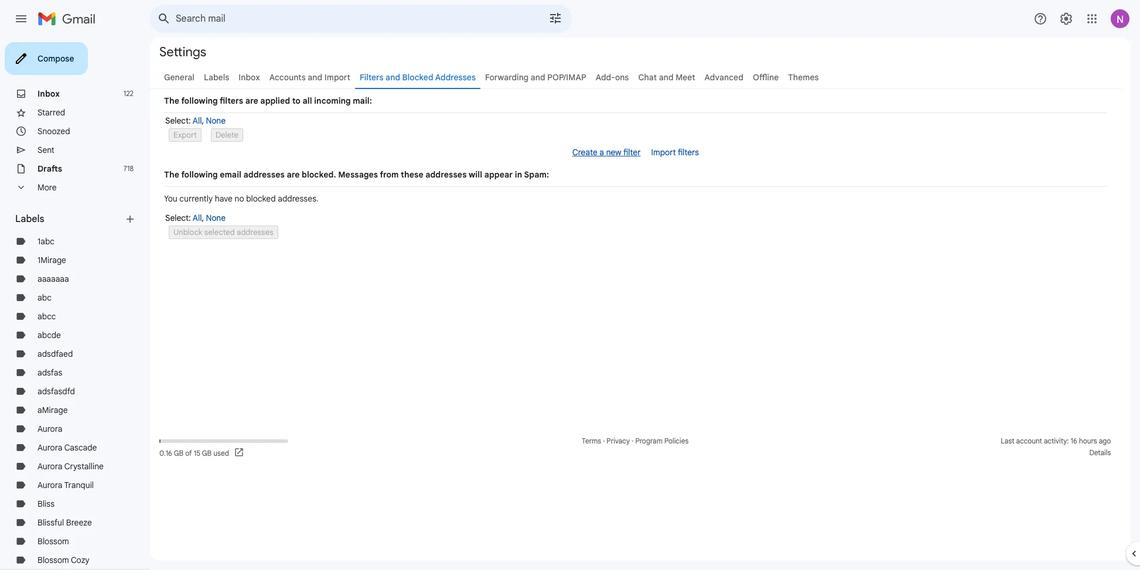 Task type: vqa. For each thing, say whether or not it's contained in the screenshot.
Aurora Crystalline LINK
yes



Task type: describe. For each thing, give the bounding box(es) containing it.
adsdfaed
[[38, 349, 73, 359]]

addresses
[[435, 72, 476, 83]]

2 all link from the top
[[193, 213, 202, 223]]

compose
[[38, 53, 74, 64]]

adsfas
[[38, 368, 62, 378]]

pop/imap
[[548, 72, 587, 83]]

filters
[[360, 72, 384, 83]]

aurora tranquil link
[[38, 480, 94, 491]]

filter
[[624, 147, 641, 158]]

themes link
[[789, 72, 819, 83]]

breeze
[[66, 518, 92, 528]]

16
[[1071, 437, 1078, 446]]

adsdfaed link
[[38, 349, 73, 359]]

following for filters
[[181, 96, 218, 106]]

account
[[1017, 437, 1043, 446]]

blossom for blossom cozy
[[38, 555, 69, 566]]

0 vertical spatial inbox
[[239, 72, 260, 83]]

1 horizontal spatial import
[[652, 147, 676, 158]]

blocked
[[246, 193, 276, 204]]

1 gb from the left
[[174, 449, 184, 458]]

the for the following filters are applied to all incoming mail:
[[164, 96, 179, 106]]

footer containing terms
[[150, 436, 1122, 459]]

from
[[380, 169, 399, 180]]

adsfasdfd
[[38, 386, 75, 397]]

addresses up blocked
[[244, 169, 285, 180]]

select: all , none unblock selected addresses
[[165, 213, 274, 237]]

spam:
[[524, 169, 549, 180]]

addresses left will
[[426, 169, 467, 180]]

new
[[607, 147, 622, 158]]

you
[[164, 193, 177, 204]]

aaaaaaa link
[[38, 274, 69, 284]]

aurora tranquil
[[38, 480, 94, 491]]

general link
[[164, 72, 195, 83]]

amirage link
[[38, 405, 68, 416]]

select: all , none
[[165, 115, 226, 126]]

export button
[[169, 128, 202, 142]]

crystalline
[[64, 461, 104, 472]]

search mail image
[[154, 8, 175, 29]]

abcde
[[38, 330, 61, 341]]

1abc link
[[38, 236, 55, 247]]

offline
[[753, 72, 779, 83]]

1mirage
[[38, 255, 66, 266]]

blocked
[[403, 72, 434, 83]]

delete
[[216, 130, 239, 140]]

add-ons link
[[596, 72, 629, 83]]

of
[[185, 449, 192, 458]]

advanced search options image
[[544, 6, 568, 30]]

none link for 2nd all link from the top
[[206, 213, 226, 223]]

last account activity: 16 hours ago details
[[1001, 437, 1112, 457]]

filters and blocked addresses
[[360, 72, 476, 83]]

create
[[573, 147, 598, 158]]

adsfas link
[[38, 368, 62, 378]]

appear
[[485, 169, 513, 180]]

abc
[[38, 293, 52, 303]]

selected
[[204, 227, 235, 237]]

accounts and import link
[[270, 72, 351, 83]]

settings image
[[1060, 12, 1074, 26]]

add-ons
[[596, 72, 629, 83]]

delete button
[[211, 128, 243, 142]]

mail:
[[353, 96, 372, 106]]

labels link
[[204, 72, 229, 83]]

aurora for aurora tranquil
[[38, 480, 62, 491]]

blocked.
[[302, 169, 336, 180]]

0 vertical spatial are
[[245, 96, 258, 106]]

aurora crystalline
[[38, 461, 104, 472]]

amirage
[[38, 405, 68, 416]]

labels heading
[[15, 213, 124, 225]]

drafts
[[38, 164, 62, 174]]

snoozed link
[[38, 126, 70, 137]]

more
[[38, 182, 57, 193]]

advanced
[[705, 72, 744, 83]]

following for email
[[181, 169, 218, 180]]

labels for labels link
[[204, 72, 229, 83]]

forwarding and pop/imap
[[485, 72, 587, 83]]

details link
[[1090, 449, 1112, 457]]

718
[[124, 164, 134, 173]]

themes
[[789, 72, 819, 83]]

ago
[[1100, 437, 1112, 446]]

ons
[[616, 72, 629, 83]]

add-
[[596, 72, 616, 83]]

gmail image
[[38, 7, 101, 30]]

in
[[515, 169, 523, 180]]

forwarding and pop/imap link
[[485, 72, 587, 83]]

main menu image
[[14, 12, 28, 26]]

settings
[[159, 44, 206, 60]]

terms link
[[582, 437, 602, 446]]

aurora crystalline link
[[38, 461, 104, 472]]

chat and meet link
[[639, 72, 696, 83]]

forwarding
[[485, 72, 529, 83]]

aurora for aurora crystalline
[[38, 461, 62, 472]]

the following email addresses are blocked. messages from these addresses will appear in spam:
[[164, 169, 549, 180]]

last
[[1001, 437, 1015, 446]]

drafts link
[[38, 164, 62, 174]]

terms · privacy · program policies
[[582, 437, 689, 446]]

a
[[600, 147, 605, 158]]

addresses.
[[278, 193, 319, 204]]

aaaaaaa
[[38, 274, 69, 284]]

you currently have no blocked addresses.
[[164, 193, 319, 204]]

the for the following email addresses are blocked. messages from these addresses will appear in spam:
[[164, 169, 179, 180]]

these
[[401, 169, 424, 180]]

all for select: all , none unblock selected addresses
[[193, 213, 202, 223]]



Task type: locate. For each thing, give the bounding box(es) containing it.
cozy
[[71, 555, 90, 566]]

0 horizontal spatial import
[[325, 72, 351, 83]]

gb left of
[[174, 449, 184, 458]]

none up 'selected' at the top of page
[[206, 213, 226, 223]]

blossom cozy
[[38, 555, 90, 566]]

general
[[164, 72, 195, 83]]

all up export
[[193, 115, 202, 126]]

inbox link up starred link
[[38, 89, 60, 99]]

following up "select: all , none"
[[181, 96, 218, 106]]

bliss
[[38, 499, 55, 509]]

1 none link from the top
[[206, 115, 226, 126]]

currently
[[180, 193, 213, 204]]

to
[[292, 96, 301, 106]]

none up delete button
[[206, 115, 226, 126]]

1 horizontal spatial labels
[[204, 72, 229, 83]]

none for select: all , none unblock selected addresses
[[206, 213, 226, 223]]

inbox up starred link
[[38, 89, 60, 99]]

all link up unblock
[[193, 213, 202, 223]]

abcc link
[[38, 311, 56, 322]]

labels inside the labels 'navigation'
[[15, 213, 44, 225]]

select: up 'export' "button"
[[165, 115, 191, 126]]

1 · from the left
[[603, 437, 605, 446]]

blossom for blossom link
[[38, 536, 69, 547]]

1 the from the top
[[164, 96, 179, 106]]

import
[[325, 72, 351, 83], [652, 147, 676, 158]]

2 select: from the top
[[165, 213, 191, 223]]

1 vertical spatial labels
[[15, 213, 44, 225]]

policies
[[665, 437, 689, 446]]

abc link
[[38, 293, 52, 303]]

1 blossom from the top
[[38, 536, 69, 547]]

filters and blocked addresses link
[[360, 72, 476, 83]]

support image
[[1034, 12, 1048, 26]]

0.16
[[159, 449, 172, 458]]

and up all on the top left of the page
[[308, 72, 323, 83]]

0 vertical spatial none
[[206, 115, 226, 126]]

blissful breeze
[[38, 518, 92, 528]]

sent link
[[38, 145, 54, 155]]

email
[[220, 169, 242, 180]]

2 all from the top
[[193, 213, 202, 223]]

1 horizontal spatial ·
[[632, 437, 634, 446]]

2 none from the top
[[206, 213, 226, 223]]

adsfasdfd link
[[38, 386, 75, 397]]

the down general
[[164, 96, 179, 106]]

· right privacy
[[632, 437, 634, 446]]

blossom down blissful
[[38, 536, 69, 547]]

, for select: all , none
[[202, 115, 204, 126]]

unblock
[[174, 227, 202, 237]]

2 , from the top
[[202, 213, 204, 223]]

labels for labels heading
[[15, 213, 44, 225]]

details
[[1090, 449, 1112, 457]]

aurora cascade link
[[38, 443, 97, 453]]

4 and from the left
[[659, 72, 674, 83]]

aurora down amirage
[[38, 424, 62, 434]]

and for accounts
[[308, 72, 323, 83]]

1 vertical spatial select:
[[165, 213, 191, 223]]

2 · from the left
[[632, 437, 634, 446]]

filters right filter
[[678, 147, 699, 158]]

have
[[215, 193, 233, 204]]

1 none from the top
[[206, 115, 226, 126]]

are up addresses.
[[287, 169, 300, 180]]

122
[[124, 89, 134, 98]]

all for select: all , none
[[193, 115, 202, 126]]

2 gb from the left
[[202, 449, 212, 458]]

0 vertical spatial ,
[[202, 115, 204, 126]]

2 aurora from the top
[[38, 443, 62, 453]]

1 and from the left
[[308, 72, 323, 83]]

1 all link from the top
[[193, 115, 202, 126]]

select: inside select: all , none unblock selected addresses
[[165, 213, 191, 223]]

select:
[[165, 115, 191, 126], [165, 213, 191, 223]]

chat
[[639, 72, 657, 83]]

applied
[[261, 96, 290, 106]]

· right terms
[[603, 437, 605, 446]]

blossom
[[38, 536, 69, 547], [38, 555, 69, 566]]

3 aurora from the top
[[38, 461, 62, 472]]

more button
[[0, 178, 141, 197]]

none for select: all , none
[[206, 115, 226, 126]]

1 vertical spatial following
[[181, 169, 218, 180]]

1 select: from the top
[[165, 115, 191, 126]]

0 vertical spatial import
[[325, 72, 351, 83]]

no
[[235, 193, 244, 204]]

used
[[214, 449, 229, 458]]

unblock selected addresses button
[[169, 226, 278, 239]]

2 the from the top
[[164, 169, 179, 180]]

1 vertical spatial none link
[[206, 213, 226, 223]]

1 , from the top
[[202, 115, 204, 126]]

none link up 'selected' at the top of page
[[206, 213, 226, 223]]

program
[[636, 437, 663, 446]]

0 vertical spatial select:
[[165, 115, 191, 126]]

hours
[[1080, 437, 1098, 446]]

0 horizontal spatial are
[[245, 96, 258, 106]]

1 horizontal spatial filters
[[678, 147, 699, 158]]

inbox
[[239, 72, 260, 83], [38, 89, 60, 99]]

all link up export
[[193, 115, 202, 126]]

1 all from the top
[[193, 115, 202, 126]]

1abc
[[38, 236, 55, 247]]

1 vertical spatial ,
[[202, 213, 204, 223]]

0 vertical spatial all link
[[193, 115, 202, 126]]

chat and meet
[[639, 72, 696, 83]]

sent
[[38, 145, 54, 155]]

none inside select: all , none unblock selected addresses
[[206, 213, 226, 223]]

starred link
[[38, 107, 65, 118]]

and left pop/imap
[[531, 72, 546, 83]]

are left applied
[[245, 96, 258, 106]]

15
[[194, 449, 200, 458]]

inbox up the following filters are applied to all incoming mail:
[[239, 72, 260, 83]]

1 vertical spatial are
[[287, 169, 300, 180]]

1 vertical spatial the
[[164, 169, 179, 180]]

advanced link
[[705, 72, 744, 83]]

following
[[181, 96, 218, 106], [181, 169, 218, 180]]

aurora cascade
[[38, 443, 97, 453]]

1 horizontal spatial gb
[[202, 449, 212, 458]]

addresses inside select: all , none unblock selected addresses
[[237, 227, 274, 237]]

gb right 15
[[202, 449, 212, 458]]

all inside select: all , none unblock selected addresses
[[193, 213, 202, 223]]

footer
[[150, 436, 1122, 459]]

1 vertical spatial filters
[[678, 147, 699, 158]]

inbox link up the following filters are applied to all incoming mail:
[[239, 72, 260, 83]]

blissful
[[38, 518, 64, 528]]

program policies link
[[636, 437, 689, 446]]

and right chat
[[659, 72, 674, 83]]

1 vertical spatial none
[[206, 213, 226, 223]]

1 aurora from the top
[[38, 424, 62, 434]]

filters down labels link
[[220, 96, 243, 106]]

1mirage link
[[38, 255, 66, 266]]

4 aurora from the top
[[38, 480, 62, 491]]

accounts
[[270, 72, 306, 83]]

None search field
[[150, 5, 572, 33]]

aurora for aurora link
[[38, 424, 62, 434]]

import right filter
[[652, 147, 676, 158]]

3 and from the left
[[531, 72, 546, 83]]

1 horizontal spatial inbox
[[239, 72, 260, 83]]

0 vertical spatial the
[[164, 96, 179, 106]]

accounts and import
[[270, 72, 351, 83]]

blossom cozy link
[[38, 555, 90, 566]]

0 vertical spatial inbox link
[[239, 72, 260, 83]]

blissful breeze link
[[38, 518, 92, 528]]

compose button
[[5, 42, 88, 75]]

1 horizontal spatial are
[[287, 169, 300, 180]]

select: up unblock
[[165, 213, 191, 223]]

0.16 gb of 15 gb used
[[159, 449, 229, 458]]

0 vertical spatial following
[[181, 96, 218, 106]]

labels up 1abc link
[[15, 213, 44, 225]]

1 horizontal spatial inbox link
[[239, 72, 260, 83]]

0 vertical spatial filters
[[220, 96, 243, 106]]

0 horizontal spatial gb
[[174, 449, 184, 458]]

abcde link
[[38, 330, 61, 341]]

0 vertical spatial none link
[[206, 115, 226, 126]]

blossom down blossom link
[[38, 555, 69, 566]]

aurora for aurora cascade
[[38, 443, 62, 453]]

1 vertical spatial all
[[193, 213, 202, 223]]

2 and from the left
[[386, 72, 400, 83]]

cascade
[[64, 443, 97, 453]]

1 vertical spatial blossom
[[38, 555, 69, 566]]

0 horizontal spatial ·
[[603, 437, 605, 446]]

1 vertical spatial import
[[652, 147, 676, 158]]

select: for select: all , none
[[165, 115, 191, 126]]

bliss link
[[38, 499, 55, 509]]

1 vertical spatial inbox
[[38, 89, 60, 99]]

2 blossom from the top
[[38, 555, 69, 566]]

0 horizontal spatial inbox link
[[38, 89, 60, 99]]

filters
[[220, 96, 243, 106], [678, 147, 699, 158]]

import filters
[[652, 147, 699, 158]]

all up unblock
[[193, 213, 202, 223]]

snoozed
[[38, 126, 70, 137]]

inbox inside the labels 'navigation'
[[38, 89, 60, 99]]

none link for 1st all link
[[206, 115, 226, 126]]

0 vertical spatial blossom
[[38, 536, 69, 547]]

gb
[[174, 449, 184, 458], [202, 449, 212, 458]]

select: for select: all , none unblock selected addresses
[[165, 213, 191, 223]]

2 none link from the top
[[206, 213, 226, 223]]

, for select: all , none unblock selected addresses
[[202, 213, 204, 223]]

and for filters
[[386, 72, 400, 83]]

labels
[[204, 72, 229, 83], [15, 213, 44, 225]]

labels navigation
[[0, 38, 150, 570]]

0 horizontal spatial filters
[[220, 96, 243, 106]]

none link up delete button
[[206, 115, 226, 126]]

following up the currently
[[181, 169, 218, 180]]

addresses down blocked
[[237, 227, 274, 237]]

0 horizontal spatial labels
[[15, 213, 44, 225]]

aurora up aurora tranquil link
[[38, 461, 62, 472]]

Search mail text field
[[176, 13, 516, 25]]

and for forwarding
[[531, 72, 546, 83]]

addresses
[[244, 169, 285, 180], [426, 169, 467, 180], [237, 227, 274, 237]]

and right 'filters'
[[386, 72, 400, 83]]

0 vertical spatial labels
[[204, 72, 229, 83]]

and for chat
[[659, 72, 674, 83]]

the up you
[[164, 169, 179, 180]]

aurora link
[[38, 424, 62, 434]]

1 vertical spatial all link
[[193, 213, 202, 223]]

aurora up bliss link
[[38, 480, 62, 491]]

terms
[[582, 437, 602, 446]]

create a new filter link
[[573, 147, 641, 158]]

labels right general link
[[204, 72, 229, 83]]

follow link to manage storage image
[[234, 447, 246, 459]]

aurora down aurora link
[[38, 443, 62, 453]]

, inside select: all , none unblock selected addresses
[[202, 213, 204, 223]]

1 following from the top
[[181, 96, 218, 106]]

the
[[164, 96, 179, 106], [164, 169, 179, 180]]

2 following from the top
[[181, 169, 218, 180]]

import filters link
[[652, 147, 699, 158]]

0 horizontal spatial inbox
[[38, 89, 60, 99]]

import up incoming
[[325, 72, 351, 83]]

1 vertical spatial inbox link
[[38, 89, 60, 99]]

all
[[303, 96, 312, 106]]

0 vertical spatial all
[[193, 115, 202, 126]]



